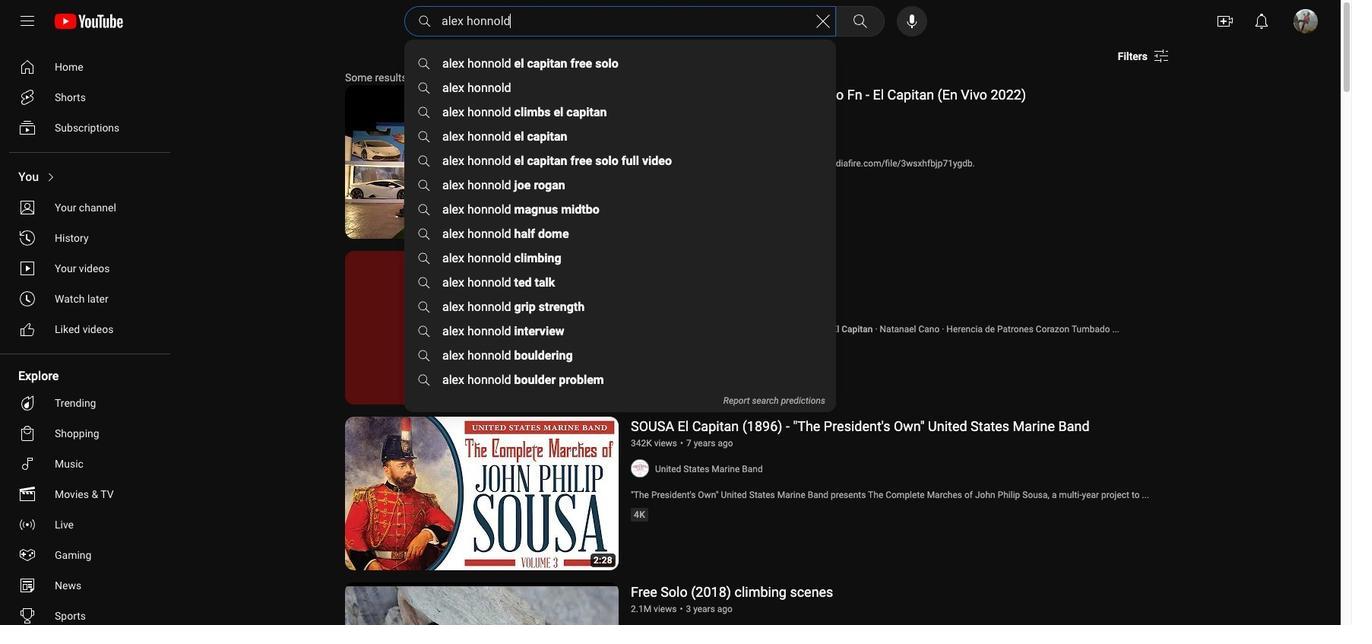 Task type: vqa. For each thing, say whether or not it's contained in the screenshot.
'12 Minutes, 1 Second' element
no



Task type: locate. For each thing, give the bounding box(es) containing it.
None text field
[[1118, 50, 1148, 62]]

sousa el capitan (1896) - "the president's own" united states marine band by united states marine band 342,724 views 7 years ago 2 minutes, 28 seconds element
[[631, 418, 1090, 434]]

1 option from the top
[[9, 52, 164, 82]]

None search field
[[401, 6, 888, 36]]

avatar image image
[[1294, 9, 1318, 33]]

7 option from the top
[[9, 253, 164, 284]]

13 option from the top
[[9, 479, 164, 509]]

go to channel image
[[631, 459, 649, 477]]

option
[[9, 52, 164, 82], [9, 82, 164, 113], [9, 113, 164, 143], [9, 162, 164, 192], [9, 192, 164, 223], [9, 223, 164, 253], [9, 253, 164, 284], [9, 284, 164, 314], [9, 314, 164, 344], [9, 388, 164, 418], [9, 418, 164, 449], [9, 449, 164, 479], [9, 479, 164, 509], [9, 509, 164, 540], [9, 540, 164, 570], [9, 570, 164, 601], [9, 601, 164, 625]]

11 option from the top
[[9, 418, 164, 449]]

17 option from the top
[[9, 601, 164, 625]]

10 option from the top
[[9, 388, 164, 418]]

free solo (2018) climbing scenes by binh bui 2,165,654 views 3 years ago 4 minutes, 22 seconds element
[[631, 584, 834, 600]]

3 option from the top
[[9, 113, 164, 143]]

14 option from the top
[[9, 509, 164, 540]]

15 option from the top
[[9, 540, 164, 570]]

5 option from the top
[[9, 192, 164, 223]]

grupo marca registrada ft. codigo fn - el capitan (en vivo 2022) by servandozl 14,184,864 views 1 year ago 3 minutes, 55 seconds element
[[631, 87, 1027, 103]]

list box
[[405, 52, 836, 413]]



Task type: describe. For each thing, give the bounding box(es) containing it.
12 option from the top
[[9, 449, 164, 479]]

8 option from the top
[[9, 284, 164, 314]]

Search text field
[[442, 11, 814, 31]]

2 minutes, 28 seconds element
[[594, 556, 613, 565]]

2 option from the top
[[9, 82, 164, 113]]

4 option from the top
[[9, 162, 164, 192]]

9 option from the top
[[9, 314, 164, 344]]

6 option from the top
[[9, 223, 164, 253]]

16 option from the top
[[9, 570, 164, 601]]



